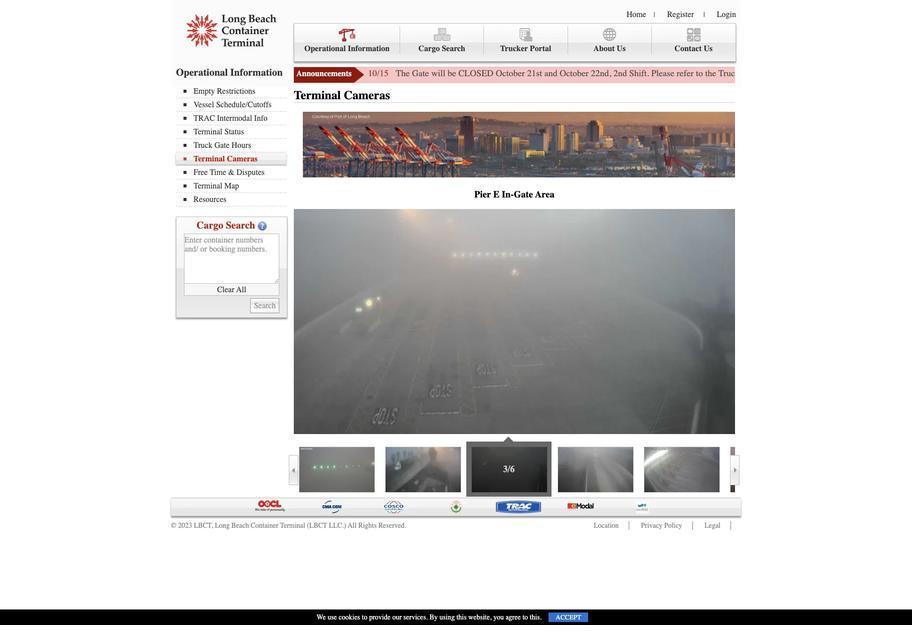 Task type: locate. For each thing, give the bounding box(es) containing it.
1 vertical spatial information
[[230, 67, 283, 78]]

1 vertical spatial search
[[226, 220, 255, 231]]

0 vertical spatial cameras
[[344, 88, 390, 102]]

1 | from the left
[[654, 11, 655, 19]]

october left 21st
[[496, 68, 525, 79]]

cargo down 'resources'
[[197, 220, 223, 231]]

0 vertical spatial operational information
[[304, 44, 390, 53]]

1 vertical spatial truck
[[194, 141, 212, 150]]

1 horizontal spatial cargo search
[[419, 44, 465, 53]]

intermodal
[[217, 114, 252, 123]]

cameras down 10/15
[[344, 88, 390, 102]]

0 horizontal spatial all
[[236, 285, 246, 294]]

0 horizontal spatial information
[[230, 67, 283, 78]]

location
[[594, 522, 619, 530]]

search
[[442, 44, 465, 53], [226, 220, 255, 231]]

gate left area
[[514, 189, 533, 200]]

clear all
[[217, 285, 246, 294]]

1 horizontal spatial cameras
[[344, 88, 390, 102]]

cargo search
[[419, 44, 465, 53], [197, 220, 255, 231]]

1 vertical spatial hours
[[232, 141, 251, 150]]

terminal down announcements
[[294, 88, 341, 102]]

the
[[705, 68, 716, 79]]

(lbct
[[307, 522, 327, 530]]

|
[[654, 11, 655, 19], [704, 11, 705, 19]]

details
[[879, 68, 903, 79]]

rights
[[358, 522, 377, 530]]

information up restrictions
[[230, 67, 283, 78]]

gate right the
[[742, 68, 759, 79]]

0 vertical spatial cargo
[[419, 44, 440, 53]]

to left the
[[696, 68, 703, 79]]

terminal map link
[[184, 182, 286, 191]]

0 horizontal spatial |
[[654, 11, 655, 19]]

0 vertical spatial hours
[[761, 68, 783, 79]]

vessel
[[194, 100, 214, 109]]

us
[[617, 44, 626, 53], [704, 44, 713, 53]]

terminal left (lbct
[[280, 522, 305, 530]]

0 vertical spatial information
[[348, 44, 390, 53]]

pier e in-gate area
[[474, 189, 555, 200]]

empty restrictions vessel schedule/cutoffs trac intermodal info terminal status truck gate hours terminal cameras free time & disputes terminal map resources
[[194, 87, 272, 204]]

terminal up free
[[194, 154, 225, 163]]

1 horizontal spatial us
[[704, 44, 713, 53]]

october right and
[[560, 68, 589, 79]]

0 vertical spatial search
[[442, 44, 465, 53]]

10/15 the gate will be closed october 21st and october 22nd, 2nd shift. please refer to the truck gate hours web page for further gate details fo
[[368, 68, 912, 79]]

gate
[[862, 68, 877, 79]]

0 horizontal spatial us
[[617, 44, 626, 53]]

0 vertical spatial cargo search
[[419, 44, 465, 53]]

operational up empty
[[176, 67, 228, 78]]

1 horizontal spatial search
[[442, 44, 465, 53]]

1 vertical spatial menu bar
[[176, 86, 291, 207]]

resources
[[194, 195, 227, 204]]

truck right the
[[719, 68, 740, 79]]

services.
[[404, 613, 428, 622]]

refer
[[677, 68, 694, 79]]

1 horizontal spatial truck
[[719, 68, 740, 79]]

terminal
[[294, 88, 341, 102], [194, 127, 222, 136], [194, 154, 225, 163], [194, 182, 222, 191], [280, 522, 305, 530]]

to
[[696, 68, 703, 79], [362, 613, 367, 622], [523, 613, 528, 622]]

0 horizontal spatial hours
[[232, 141, 251, 150]]

cookies
[[339, 613, 360, 622]]

login link
[[717, 10, 736, 19]]

information up 10/15
[[348, 44, 390, 53]]

truck
[[719, 68, 740, 79], [194, 141, 212, 150]]

1 vertical spatial cameras
[[227, 154, 258, 163]]

all right llc.)
[[348, 522, 357, 530]]

| left login on the top of the page
[[704, 11, 705, 19]]

search up be
[[442, 44, 465, 53]]

cargo search up 'will'
[[419, 44, 465, 53]]

1 horizontal spatial all
[[348, 522, 357, 530]]

0 horizontal spatial cameras
[[227, 154, 258, 163]]

reserved.
[[378, 522, 406, 530]]

21st
[[527, 68, 542, 79]]

operational information up empty restrictions link on the left
[[176, 67, 283, 78]]

trac intermodal info link
[[184, 114, 286, 123]]

2 us from the left
[[704, 44, 713, 53]]

menu bar
[[294, 23, 736, 62], [176, 86, 291, 207]]

cameras
[[344, 88, 390, 102], [227, 154, 258, 163]]

privacy policy
[[641, 522, 682, 530]]

0 vertical spatial operational
[[304, 44, 346, 53]]

gate
[[412, 68, 429, 79], [742, 68, 759, 79], [214, 141, 230, 150], [514, 189, 533, 200]]

10/15
[[368, 68, 389, 79]]

cargo inside menu bar
[[419, 44, 440, 53]]

cargo search down resources link
[[197, 220, 255, 231]]

privacy policy link
[[641, 522, 682, 530]]

operational information
[[304, 44, 390, 53], [176, 67, 283, 78]]

1 horizontal spatial october
[[560, 68, 589, 79]]

truck down the trac
[[194, 141, 212, 150]]

legal
[[705, 522, 721, 530]]

contact us
[[675, 44, 713, 53]]

we
[[317, 613, 326, 622]]

gate inside empty restrictions vessel schedule/cutoffs trac intermodal info terminal status truck gate hours terminal cameras free time & disputes terminal map resources
[[214, 141, 230, 150]]

us right the contact
[[704, 44, 713, 53]]

0 vertical spatial all
[[236, 285, 246, 294]]

us right about at the top of page
[[617, 44, 626, 53]]

1 horizontal spatial menu bar
[[294, 23, 736, 62]]

register
[[667, 10, 694, 19]]

resources link
[[184, 195, 286, 204]]

hours
[[761, 68, 783, 79], [232, 141, 251, 150]]

terminal up 'resources'
[[194, 182, 222, 191]]

0 horizontal spatial operational
[[176, 67, 228, 78]]

about us
[[593, 44, 626, 53]]

october
[[496, 68, 525, 79], [560, 68, 589, 79]]

pier
[[474, 189, 491, 200]]

trucker
[[500, 44, 528, 53]]

None submit
[[250, 298, 279, 313]]

information
[[348, 44, 390, 53], [230, 67, 283, 78]]

0 vertical spatial menu bar
[[294, 23, 736, 62]]

hours left 'web'
[[761, 68, 783, 79]]

portal
[[530, 44, 551, 53]]

legal link
[[705, 522, 721, 530]]

free
[[194, 168, 208, 177]]

search down resources link
[[226, 220, 255, 231]]

0 horizontal spatial menu bar
[[176, 86, 291, 207]]

0 horizontal spatial truck
[[194, 141, 212, 150]]

1 horizontal spatial information
[[348, 44, 390, 53]]

1 horizontal spatial cargo
[[419, 44, 440, 53]]

all right clear
[[236, 285, 246, 294]]

all inside button
[[236, 285, 246, 294]]

cameras down "truck gate hours" link
[[227, 154, 258, 163]]

to left this.
[[523, 613, 528, 622]]

operational
[[304, 44, 346, 53], [176, 67, 228, 78]]

trucker portal link
[[484, 26, 568, 54]]

1 horizontal spatial |
[[704, 11, 705, 19]]

e
[[493, 189, 500, 200]]

operational up announcements
[[304, 44, 346, 53]]

hours down terminal status link
[[232, 141, 251, 150]]

2 october from the left
[[560, 68, 589, 79]]

1 vertical spatial cargo search
[[197, 220, 255, 231]]

gate down "status" at the left top
[[214, 141, 230, 150]]

1 horizontal spatial hours
[[761, 68, 783, 79]]

lbct,
[[194, 522, 213, 530]]

1 horizontal spatial operational information
[[304, 44, 390, 53]]

| right home
[[654, 11, 655, 19]]

0 horizontal spatial operational information
[[176, 67, 283, 78]]

operational information up announcements
[[304, 44, 390, 53]]

status
[[224, 127, 244, 136]]

provide
[[369, 613, 391, 622]]

us for contact us
[[704, 44, 713, 53]]

about
[[593, 44, 615, 53]]

location link
[[594, 522, 619, 530]]

please
[[652, 68, 675, 79]]

terminal cameras link
[[184, 154, 286, 163]]

menu bar containing empty restrictions
[[176, 86, 291, 207]]

our
[[392, 613, 402, 622]]

1 vertical spatial cargo
[[197, 220, 223, 231]]

0 horizontal spatial october
[[496, 68, 525, 79]]

contact us link
[[652, 26, 736, 54]]

to left provide
[[362, 613, 367, 622]]

1 us from the left
[[617, 44, 626, 53]]

cargo
[[419, 44, 440, 53], [197, 220, 223, 231]]

2 | from the left
[[704, 11, 705, 19]]

cargo up 'will'
[[419, 44, 440, 53]]

web
[[786, 68, 801, 79]]

time
[[210, 168, 226, 177]]



Task type: vqa. For each thing, say whether or not it's contained in the screenshot.
the bottommost the Gate
no



Task type: describe. For each thing, give the bounding box(es) containing it.
hours inside empty restrictions vessel schedule/cutoffs trac intermodal info terminal status truck gate hours terminal cameras free time & disputes terminal map resources
[[232, 141, 251, 150]]

clear
[[217, 285, 234, 294]]

contact
[[675, 44, 702, 53]]

the
[[396, 68, 410, 79]]

home link
[[627, 10, 646, 19]]

operational information link
[[294, 26, 400, 54]]

1 horizontal spatial to
[[523, 613, 528, 622]]

search inside menu bar
[[442, 44, 465, 53]]

2 horizontal spatial to
[[696, 68, 703, 79]]

0 horizontal spatial cargo
[[197, 220, 223, 231]]

©
[[171, 522, 176, 530]]

0 horizontal spatial to
[[362, 613, 367, 622]]

llc.)
[[329, 522, 346, 530]]

free time & disputes link
[[184, 168, 286, 177]]

1 october from the left
[[496, 68, 525, 79]]

page
[[803, 68, 820, 79]]

privacy
[[641, 522, 663, 530]]

22nd,
[[591, 68, 611, 79]]

announcements
[[296, 69, 352, 78]]

cargo search inside menu bar
[[419, 44, 465, 53]]

© 2023 lbct, long beach container terminal (lbct llc.) all rights reserved.
[[171, 522, 406, 530]]

truck inside empty restrictions vessel schedule/cutoffs trac intermodal info terminal status truck gate hours terminal cameras free time & disputes terminal map resources
[[194, 141, 212, 150]]

terminal status link
[[184, 127, 286, 136]]

0 horizontal spatial cargo search
[[197, 220, 255, 231]]

2023
[[178, 522, 192, 530]]

be
[[448, 68, 456, 79]]

restrictions
[[217, 87, 255, 96]]

gate right the at top
[[412, 68, 429, 79]]

info
[[254, 114, 268, 123]]

terminal down the trac
[[194, 127, 222, 136]]

long
[[215, 522, 230, 530]]

menu bar containing operational information
[[294, 23, 736, 62]]

cargo search link
[[400, 26, 484, 54]]

home
[[627, 10, 646, 19]]

accept button
[[549, 613, 588, 622]]

cameras inside empty restrictions vessel schedule/cutoffs trac intermodal info terminal status truck gate hours terminal cameras free time & disputes terminal map resources
[[227, 154, 258, 163]]

empty restrictions link
[[184, 87, 286, 96]]

0 vertical spatial truck
[[719, 68, 740, 79]]

login
[[717, 10, 736, 19]]

beach
[[231, 522, 249, 530]]

use
[[328, 613, 337, 622]]

area
[[535, 189, 555, 200]]

1 horizontal spatial operational
[[304, 44, 346, 53]]

Enter container numbers and/ or booking numbers.  text field
[[184, 234, 279, 284]]

and
[[544, 68, 557, 79]]

for
[[822, 68, 833, 79]]

1 vertical spatial operational
[[176, 67, 228, 78]]

&
[[228, 168, 235, 177]]

map
[[224, 182, 239, 191]]

trac
[[194, 114, 215, 123]]

2nd
[[614, 68, 627, 79]]

clear all button
[[184, 284, 279, 296]]

further
[[835, 68, 860, 79]]

closed
[[458, 68, 494, 79]]

0 horizontal spatial search
[[226, 220, 255, 231]]

schedule/cutoffs
[[216, 100, 272, 109]]

information inside menu bar
[[348, 44, 390, 53]]

accept
[[556, 614, 581, 621]]

container
[[251, 522, 278, 530]]

policy
[[664, 522, 682, 530]]

3/6
[[503, 464, 515, 475]]

you
[[493, 613, 504, 622]]

trucker portal
[[500, 44, 551, 53]]

about us link
[[568, 26, 652, 54]]

using
[[440, 613, 455, 622]]

shift.
[[629, 68, 649, 79]]

website,
[[468, 613, 492, 622]]

by
[[430, 613, 438, 622]]

this.
[[530, 613, 542, 622]]

vessel schedule/cutoffs link
[[184, 100, 286, 109]]

1 vertical spatial operational information
[[176, 67, 283, 78]]

truck gate hours link
[[184, 141, 286, 150]]

empty
[[194, 87, 215, 96]]

operational information inside menu bar
[[304, 44, 390, 53]]

agree
[[506, 613, 521, 622]]

register link
[[667, 10, 694, 19]]

fo
[[905, 68, 912, 79]]

us for about us
[[617, 44, 626, 53]]

will
[[431, 68, 445, 79]]

in-
[[502, 189, 514, 200]]

disputes
[[237, 168, 265, 177]]

we use cookies to provide our services. by using this website, you agree to this.
[[317, 613, 542, 622]]

1 vertical spatial all
[[348, 522, 357, 530]]

this
[[457, 613, 467, 622]]



